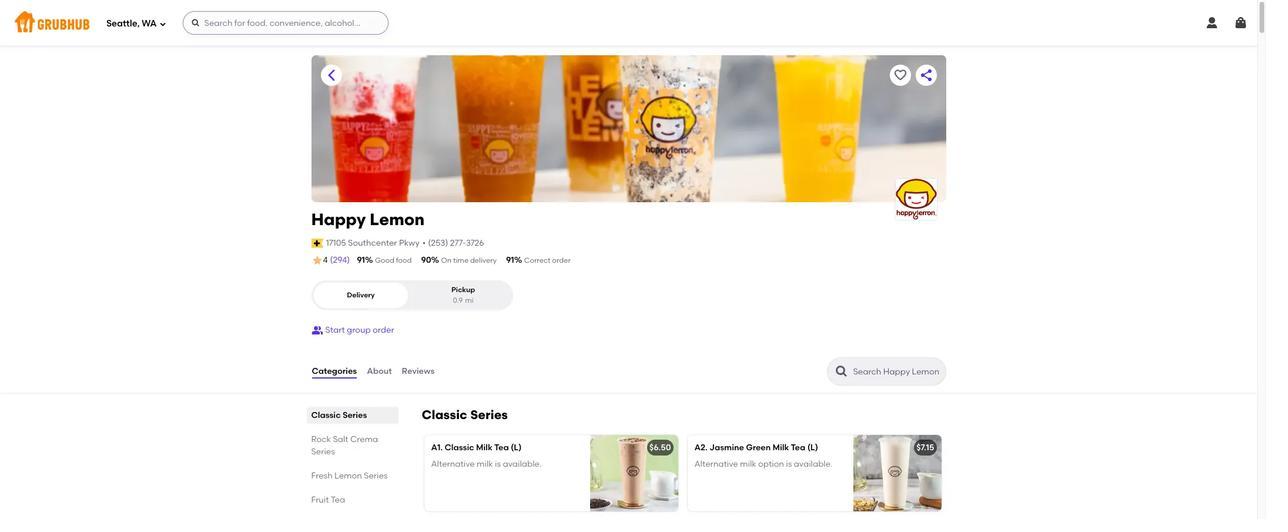Task type: vqa. For each thing, say whether or not it's contained in the screenshot.
the rightmost Tea
yes



Task type: describe. For each thing, give the bounding box(es) containing it.
a1.
[[431, 443, 443, 453]]

rock
[[311, 435, 331, 445]]

option
[[759, 459, 784, 469]]

(294)
[[330, 255, 350, 265]]

1 (l) from the left
[[511, 443, 522, 453]]

a2. jasmine green milk tea (l)
[[695, 443, 819, 453]]

on
[[441, 256, 452, 265]]

series up the crema
[[343, 411, 367, 421]]

$7.15
[[917, 443, 935, 453]]

1 horizontal spatial tea
[[495, 443, 509, 453]]

seattle, wa
[[106, 18, 157, 29]]

2 is from the left
[[786, 459, 792, 469]]

save this restaurant button
[[890, 65, 911, 86]]

alternative for classic
[[431, 459, 475, 469]]

series up fruit tea "tab"
[[364, 471, 388, 481]]

Search Happy Lemon search field
[[852, 366, 942, 378]]

1 is from the left
[[495, 459, 501, 469]]

alternative for jasmine
[[695, 459, 738, 469]]

correct order
[[524, 256, 571, 265]]

alternative milk is available.
[[431, 459, 542, 469]]

lemon for happy
[[370, 209, 425, 229]]

•
[[423, 238, 426, 248]]

0.9
[[453, 296, 463, 304]]

happy lemon
[[311, 209, 425, 229]]

food
[[396, 256, 412, 265]]

caret left icon image
[[324, 68, 338, 82]]

91 for correct order
[[506, 255, 514, 265]]

milk for is
[[477, 459, 493, 469]]

2 available. from the left
[[794, 459, 833, 469]]

1 horizontal spatial classic series
[[422, 408, 508, 422]]

17105 southcenter pkwy button
[[326, 237, 420, 250]]

classic series inside "classic series" tab
[[311, 411, 367, 421]]

Search for food, convenience, alcohol... search field
[[183, 11, 388, 35]]

share icon image
[[919, 68, 934, 82]]

17105
[[326, 238, 346, 248]]

about
[[367, 366, 392, 376]]

categories
[[312, 366, 357, 376]]

happy lemon logo image
[[896, 179, 937, 220]]

1 horizontal spatial svg image
[[191, 18, 200, 28]]

good
[[375, 256, 395, 265]]

17105 southcenter pkwy
[[326, 238, 420, 248]]

start group order button
[[311, 320, 394, 341]]

tea inside "tab"
[[331, 495, 345, 505]]

90
[[421, 255, 431, 265]]

crema
[[350, 435, 378, 445]]

save this restaurant image
[[894, 68, 908, 82]]

series inside rock salt crema series
[[311, 447, 335, 457]]

main navigation navigation
[[0, 0, 1258, 46]]

correct
[[524, 256, 551, 265]]

2 milk from the left
[[773, 443, 789, 453]]

reviews
[[402, 366, 435, 376]]

classic inside "classic series" tab
[[311, 411, 341, 421]]

classic series tab
[[311, 409, 394, 422]]

2 horizontal spatial tea
[[791, 443, 806, 453]]

classic up 'a1.' at left
[[422, 408, 468, 422]]

fruit tea
[[311, 495, 345, 505]]



Task type: locate. For each thing, give the bounding box(es) containing it.
0 vertical spatial order
[[552, 256, 571, 265]]

0 horizontal spatial is
[[495, 459, 501, 469]]

seattle,
[[106, 18, 140, 29]]

svg image
[[1206, 16, 1220, 30], [191, 18, 200, 28], [159, 20, 166, 27]]

alternative down jasmine
[[695, 459, 738, 469]]

start
[[325, 325, 345, 335]]

rock salt crema series
[[311, 435, 378, 457]]

start group order
[[325, 325, 394, 335]]

milk up option at the right bottom
[[773, 443, 789, 453]]

categories button
[[311, 351, 358, 393]]

91
[[357, 255, 365, 265], [506, 255, 514, 265]]

a1. classic milk tea (l)
[[431, 443, 522, 453]]

lemon up pkwy
[[370, 209, 425, 229]]

green
[[746, 443, 771, 453]]

search icon image
[[835, 365, 849, 379]]

1 horizontal spatial 91
[[506, 255, 514, 265]]

1 milk from the left
[[476, 443, 493, 453]]

91 for good food
[[357, 255, 365, 265]]

star icon image
[[311, 255, 323, 266]]

91 right the delivery
[[506, 255, 514, 265]]

1 horizontal spatial alternative
[[695, 459, 738, 469]]

1 horizontal spatial milk
[[740, 459, 757, 469]]

$6.50
[[650, 443, 671, 453]]

a2.
[[695, 443, 708, 453]]

1 horizontal spatial order
[[552, 256, 571, 265]]

0 horizontal spatial classic series
[[311, 411, 367, 421]]

0 horizontal spatial available.
[[503, 459, 542, 469]]

lemon inside tab
[[335, 471, 362, 481]]

fruit tea tab
[[311, 494, 394, 506]]

subscription pass image
[[311, 239, 323, 248]]

fruit
[[311, 495, 329, 505]]

1 vertical spatial order
[[373, 325, 394, 335]]

svg image
[[1234, 16, 1248, 30]]

rock salt crema series tab
[[311, 433, 394, 458]]

2 milk from the left
[[740, 459, 757, 469]]

1 horizontal spatial milk
[[773, 443, 789, 453]]

(l) up alternative milk is available.
[[511, 443, 522, 453]]

277-
[[450, 238, 466, 248]]

0 vertical spatial lemon
[[370, 209, 425, 229]]

salt
[[333, 435, 348, 445]]

(l)
[[511, 443, 522, 453], [808, 443, 819, 453]]

series up 'a1. classic milk tea (l)'
[[471, 408, 508, 422]]

reviews button
[[401, 351, 435, 393]]

jasmine
[[710, 443, 744, 453]]

tea up 'alternative milk option is available.'
[[791, 443, 806, 453]]

is right option at the right bottom
[[786, 459, 792, 469]]

classic right 'a1.' at left
[[445, 443, 474, 453]]

option group containing pickup
[[311, 281, 513, 311]]

lemon for fresh
[[335, 471, 362, 481]]

classic series up salt
[[311, 411, 367, 421]]

a1. classic milk tea (l) image
[[590, 435, 678, 512]]

2 horizontal spatial svg image
[[1206, 16, 1220, 30]]

about button
[[366, 351, 393, 393]]

4
[[323, 255, 328, 265]]

(253) 277-3726 button
[[428, 237, 484, 249]]

2 (l) from the left
[[808, 443, 819, 453]]

3726
[[466, 238, 484, 248]]

pkwy
[[399, 238, 420, 248]]

time
[[453, 256, 469, 265]]

2 91 from the left
[[506, 255, 514, 265]]

classic up rock
[[311, 411, 341, 421]]

order right the group
[[373, 325, 394, 335]]

alternative milk option is available.
[[695, 459, 833, 469]]

a2. jasmine green milk tea (l) image
[[854, 435, 942, 512]]

series down rock
[[311, 447, 335, 457]]

group
[[347, 325, 371, 335]]

series
[[471, 408, 508, 422], [343, 411, 367, 421], [311, 447, 335, 457], [364, 471, 388, 481]]

on time delivery
[[441, 256, 497, 265]]

milk for option
[[740, 459, 757, 469]]

option group
[[311, 281, 513, 311]]

delivery
[[347, 291, 375, 299]]

pickup
[[452, 286, 475, 294]]

classic series
[[422, 408, 508, 422], [311, 411, 367, 421]]

1 horizontal spatial (l)
[[808, 443, 819, 453]]

people icon image
[[311, 325, 323, 336]]

0 horizontal spatial lemon
[[335, 471, 362, 481]]

fresh lemon series
[[311, 471, 388, 481]]

southcenter
[[348, 238, 397, 248]]

available. down 'a1. classic milk tea (l)'
[[503, 459, 542, 469]]

delivery
[[470, 256, 497, 265]]

lemon
[[370, 209, 425, 229], [335, 471, 362, 481]]

milk down a2. jasmine green milk tea (l) on the bottom
[[740, 459, 757, 469]]

fresh lemon series tab
[[311, 470, 394, 482]]

0 horizontal spatial (l)
[[511, 443, 522, 453]]

available.
[[503, 459, 542, 469], [794, 459, 833, 469]]

classic
[[422, 408, 468, 422], [311, 411, 341, 421], [445, 443, 474, 453]]

(253)
[[428, 238, 448, 248]]

1 alternative from the left
[[431, 459, 475, 469]]

milk down 'a1. classic milk tea (l)'
[[477, 459, 493, 469]]

0 horizontal spatial order
[[373, 325, 394, 335]]

alternative down 'a1.' at left
[[431, 459, 475, 469]]

1 91 from the left
[[357, 255, 365, 265]]

milk
[[477, 459, 493, 469], [740, 459, 757, 469]]

good food
[[375, 256, 412, 265]]

91 down 17105 southcenter pkwy button
[[357, 255, 365, 265]]

is
[[495, 459, 501, 469], [786, 459, 792, 469]]

0 horizontal spatial milk
[[476, 443, 493, 453]]

order
[[552, 256, 571, 265], [373, 325, 394, 335]]

available. right option at the right bottom
[[794, 459, 833, 469]]

2 alternative from the left
[[695, 459, 738, 469]]

is down 'a1. classic milk tea (l)'
[[495, 459, 501, 469]]

(l) up 'alternative milk option is available.'
[[808, 443, 819, 453]]

1 vertical spatial lemon
[[335, 471, 362, 481]]

milk
[[476, 443, 493, 453], [773, 443, 789, 453]]

1 horizontal spatial lemon
[[370, 209, 425, 229]]

mi
[[465, 296, 474, 304]]

0 horizontal spatial svg image
[[159, 20, 166, 27]]

0 horizontal spatial tea
[[331, 495, 345, 505]]

tea
[[495, 443, 509, 453], [791, 443, 806, 453], [331, 495, 345, 505]]

0 horizontal spatial alternative
[[431, 459, 475, 469]]

milk up alternative milk is available.
[[476, 443, 493, 453]]

tea up alternative milk is available.
[[495, 443, 509, 453]]

pickup 0.9 mi
[[452, 286, 475, 304]]

order inside start group order 'button'
[[373, 325, 394, 335]]

happy
[[311, 209, 366, 229]]

wa
[[142, 18, 157, 29]]

lemon up fruit tea "tab"
[[335, 471, 362, 481]]

classic series up 'a1. classic milk tea (l)'
[[422, 408, 508, 422]]

1 horizontal spatial is
[[786, 459, 792, 469]]

tea right fruit
[[331, 495, 345, 505]]

1 milk from the left
[[477, 459, 493, 469]]

• (253) 277-3726
[[423, 238, 484, 248]]

order right correct
[[552, 256, 571, 265]]

fresh
[[311, 471, 333, 481]]

0 horizontal spatial milk
[[477, 459, 493, 469]]

1 horizontal spatial available.
[[794, 459, 833, 469]]

1 available. from the left
[[503, 459, 542, 469]]

0 horizontal spatial 91
[[357, 255, 365, 265]]

alternative
[[431, 459, 475, 469], [695, 459, 738, 469]]



